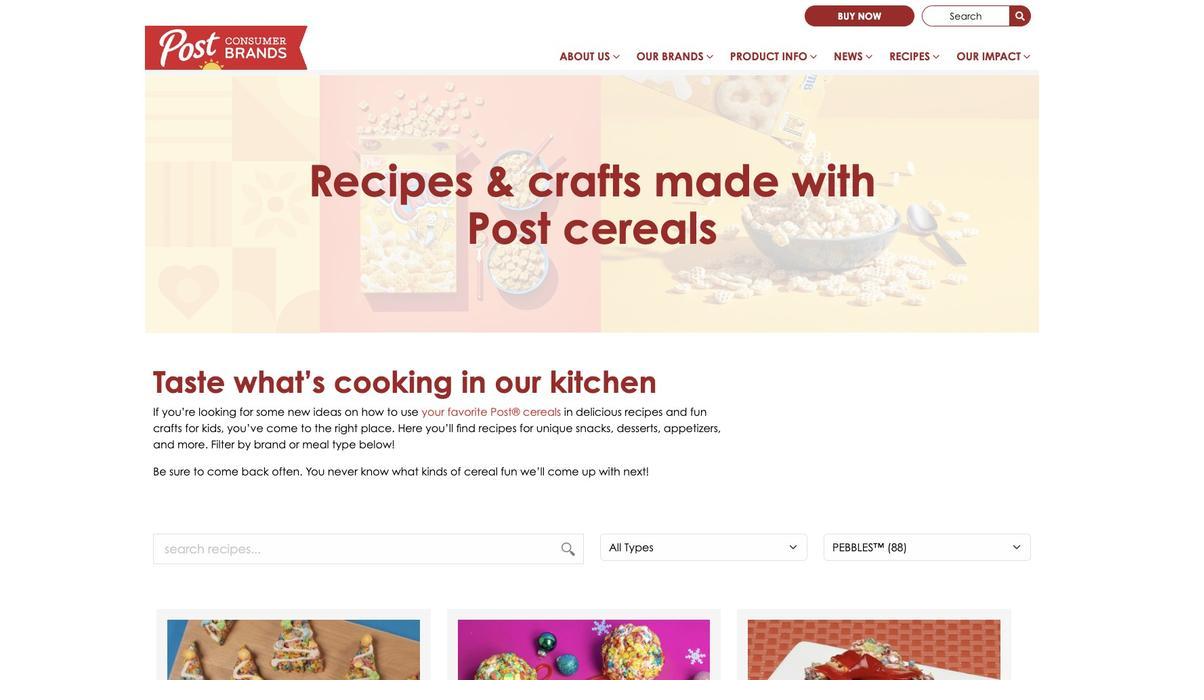 Task type: describe. For each thing, give the bounding box(es) containing it.
buy now link
[[805, 5, 915, 26]]

in delicious recipes and fun crafts for kids, you've come to the right place. here you'll find recipes for unique snacks, desserts, appetizers, and more. filter by brand or meal type below!
[[153, 405, 721, 451]]

of
[[450, 465, 461, 478]]

often.
[[272, 465, 303, 478]]

our impact
[[957, 49, 1021, 63]]

&
[[486, 154, 515, 207]]

1 vertical spatial cereals
[[523, 405, 561, 419]]

place.
[[361, 421, 395, 435]]

brand
[[254, 438, 286, 451]]

about us
[[559, 49, 610, 63]]

search recipes... text field
[[153, 534, 584, 564]]

post®
[[490, 405, 520, 419]]

recipes link
[[881, 43, 949, 75]]

back
[[242, 465, 269, 478]]

search image
[[1015, 12, 1025, 22]]

we'll
[[520, 465, 545, 478]]

impact
[[982, 49, 1021, 63]]

0 vertical spatial and
[[666, 405, 687, 419]]

0 horizontal spatial with
[[599, 465, 620, 478]]

2 vertical spatial to
[[193, 465, 204, 478]]

2 horizontal spatial for
[[520, 421, 533, 435]]

be
[[153, 465, 166, 478]]

be sure to come back often. you never know what kinds of cereal fun we'll come up with next!
[[153, 465, 649, 478]]

you
[[306, 465, 325, 478]]

kinds
[[422, 465, 447, 478]]

1 vertical spatial fun
[[501, 465, 517, 478]]

fruity pebbles holiday trees recipe image
[[167, 620, 420, 680]]

about us link
[[551, 43, 628, 75]]

menu containing about us
[[551, 43, 1039, 75]]

how
[[361, 405, 384, 419]]

unique
[[536, 421, 573, 435]]

you're
[[162, 405, 196, 419]]

desserts,
[[617, 421, 661, 435]]

your favorite post® cereals link
[[422, 405, 561, 419]]

on
[[345, 405, 358, 419]]

here
[[398, 421, 423, 435]]

looking
[[199, 405, 236, 419]]

us
[[597, 49, 610, 63]]

the
[[315, 421, 332, 435]]

recipes for recipes
[[889, 49, 930, 63]]

never
[[328, 465, 358, 478]]

pebbles holiday ornaments craft image
[[458, 620, 710, 680]]

fun inside the in delicious recipes and fun crafts for kids, you've come to the right place. here you'll find recipes for unique snacks, desserts, appetizers, and more. filter by brand or meal type below!
[[690, 405, 707, 419]]

0 horizontal spatial come
[[207, 465, 239, 478]]

pebbles holiday crispy squares recipe image
[[748, 620, 1001, 680]]

type
[[332, 438, 356, 451]]

kids,
[[202, 421, 224, 435]]

2 horizontal spatial come
[[548, 465, 579, 478]]

0 vertical spatial recipes
[[625, 405, 663, 419]]

buy now menu item
[[805, 5, 915, 26]]

more.
[[178, 438, 208, 451]]

you've
[[227, 421, 263, 435]]

you'll
[[426, 421, 453, 435]]

cereal
[[464, 465, 498, 478]]

favorite
[[447, 405, 488, 419]]

taste what's cooking in our kitchen
[[153, 364, 657, 400]]

our brands link
[[628, 43, 722, 75]]

if you're looking for some new ideas on how to use your favorite post® cereals
[[153, 405, 561, 419]]

use
[[401, 405, 419, 419]]

now
[[858, 10, 881, 22]]

find
[[456, 421, 476, 435]]

a photo of a box and bowls of waffle crisp next to a photo of honeycombs being poured into a bowl image
[[145, 75, 1039, 333]]

know
[[361, 465, 389, 478]]

recipes for recipes & crafts made with post cereals
[[308, 154, 474, 207]]

crafts inside the in delicious recipes and fun crafts for kids, you've come to the right place. here you'll find recipes for unique snacks, desserts, appetizers, and more. filter by brand or meal type below!
[[153, 421, 182, 435]]

post
[[467, 201, 551, 254]]

come inside the in delicious recipes and fun crafts for kids, you've come to the right place. here you'll find recipes for unique snacks, desserts, appetizers, and more. filter by brand or meal type below!
[[266, 421, 298, 435]]

about
[[559, 49, 594, 63]]



Task type: vqa. For each thing, say whether or not it's contained in the screenshot.
advertising. on the bottom right of the page
no



Task type: locate. For each thing, give the bounding box(es) containing it.
recipes
[[625, 405, 663, 419], [479, 421, 517, 435]]

meal
[[302, 438, 329, 451]]

come
[[266, 421, 298, 435], [207, 465, 239, 478], [548, 465, 579, 478]]

news link
[[826, 43, 881, 75]]

0 vertical spatial cereals
[[563, 201, 718, 254]]

0 horizontal spatial our
[[636, 49, 659, 63]]

1 vertical spatial recipes
[[479, 421, 517, 435]]

our for our brands
[[636, 49, 659, 63]]

in
[[461, 364, 486, 400], [564, 405, 573, 419]]

in up 'unique'
[[564, 405, 573, 419]]

product
[[730, 49, 779, 63]]

new
[[288, 405, 310, 419]]

kitchen
[[550, 364, 657, 400]]

brands
[[662, 49, 704, 63]]

1 vertical spatial in
[[564, 405, 573, 419]]

recipes down your favorite post® cereals link
[[479, 421, 517, 435]]

our left impact
[[957, 49, 979, 63]]

if
[[153, 405, 159, 419]]

0 vertical spatial crafts
[[527, 154, 642, 207]]

crafts
[[527, 154, 642, 207], [153, 421, 182, 435]]

right
[[335, 421, 358, 435]]

sure
[[169, 465, 190, 478]]

0 vertical spatial to
[[387, 405, 398, 419]]

ideas
[[313, 405, 342, 419]]

recipes up the desserts,
[[625, 405, 663, 419]]

recipes
[[889, 49, 930, 63], [308, 154, 474, 207]]

next!
[[623, 465, 649, 478]]

taste
[[153, 364, 225, 400]]

fun up appetizers,
[[690, 405, 707, 419]]

0 vertical spatial in
[[461, 364, 486, 400]]

1 vertical spatial crafts
[[153, 421, 182, 435]]

your
[[422, 405, 444, 419]]

in up favorite
[[461, 364, 486, 400]]

info
[[782, 49, 808, 63]]

made
[[654, 154, 780, 207]]

come down filter on the bottom left of the page
[[207, 465, 239, 478]]

below!
[[359, 438, 395, 451]]

1 horizontal spatial in
[[564, 405, 573, 419]]

to right sure
[[193, 465, 204, 478]]

to left use
[[387, 405, 398, 419]]

to left the
[[301, 421, 312, 435]]

buy
[[838, 10, 855, 22]]

2 horizontal spatial to
[[387, 405, 398, 419]]

1 horizontal spatial for
[[239, 405, 253, 419]]

1 horizontal spatial crafts
[[527, 154, 642, 207]]

cereals
[[563, 201, 718, 254], [523, 405, 561, 419]]

1 horizontal spatial with
[[792, 154, 876, 207]]

some
[[256, 405, 285, 419]]

0 horizontal spatial in
[[461, 364, 486, 400]]

recipes & crafts made with post cereals
[[308, 154, 876, 254]]

0 horizontal spatial recipes
[[479, 421, 517, 435]]

cereals inside recipes & crafts made with post cereals
[[563, 201, 718, 254]]

by
[[238, 438, 251, 451]]

1 vertical spatial and
[[153, 438, 175, 451]]

0 vertical spatial fun
[[690, 405, 707, 419]]

recipes inside recipes "link"
[[889, 49, 930, 63]]

1 vertical spatial with
[[599, 465, 620, 478]]

to inside the in delicious recipes and fun crafts for kids, you've come to the right place. here you'll find recipes for unique snacks, desserts, appetizers, and more. filter by brand or meal type below!
[[301, 421, 312, 435]]

for
[[239, 405, 253, 419], [185, 421, 199, 435], [520, 421, 533, 435]]

news
[[834, 49, 863, 63]]

fun left we'll
[[501, 465, 517, 478]]

1 horizontal spatial to
[[301, 421, 312, 435]]

0 horizontal spatial crafts
[[153, 421, 182, 435]]

None search field
[[922, 5, 1031, 26]]

filter
[[211, 438, 235, 451]]

come left up
[[548, 465, 579, 478]]

and
[[666, 405, 687, 419], [153, 438, 175, 451]]

our inside "our brands" link
[[636, 49, 659, 63]]

and up appetizers,
[[666, 405, 687, 419]]

1 vertical spatial to
[[301, 421, 312, 435]]

or
[[289, 438, 299, 451]]

to
[[387, 405, 398, 419], [301, 421, 312, 435], [193, 465, 204, 478]]

1 our from the left
[[636, 49, 659, 63]]

1 horizontal spatial recipes
[[889, 49, 930, 63]]

our
[[636, 49, 659, 63], [957, 49, 979, 63]]

snacks,
[[576, 421, 614, 435]]

what's
[[234, 364, 325, 400]]

our
[[495, 364, 541, 400]]

our impact link
[[949, 43, 1039, 75]]

0 vertical spatial with
[[792, 154, 876, 207]]

fun
[[690, 405, 707, 419], [501, 465, 517, 478]]

0 horizontal spatial and
[[153, 438, 175, 451]]

product info
[[730, 49, 808, 63]]

0 horizontal spatial recipes
[[308, 154, 474, 207]]

for down the post®
[[520, 421, 533, 435]]

1 horizontal spatial recipes
[[625, 405, 663, 419]]

2 our from the left
[[957, 49, 979, 63]]

with
[[792, 154, 876, 207], [599, 465, 620, 478]]

our inside our impact link
[[957, 49, 979, 63]]

our for our impact
[[957, 49, 979, 63]]

menu
[[551, 43, 1039, 75]]

up
[[582, 465, 596, 478]]

1 horizontal spatial and
[[666, 405, 687, 419]]

0 vertical spatial recipes
[[889, 49, 930, 63]]

for up more.
[[185, 421, 199, 435]]

for up the you've
[[239, 405, 253, 419]]

product info link
[[722, 43, 826, 75]]

Search text field
[[922, 5, 1010, 26]]

and up be
[[153, 438, 175, 451]]

in inside the in delicious recipes and fun crafts for kids, you've come to the right place. here you'll find recipes for unique snacks, desserts, appetizers, and more. filter by brand or meal type below!
[[564, 405, 573, 419]]

appetizers,
[[664, 421, 721, 435]]

post consumer brands image
[[145, 26, 308, 70]]

our left brands
[[636, 49, 659, 63]]

1 horizontal spatial come
[[266, 421, 298, 435]]

buy now
[[838, 10, 881, 22]]

delicious
[[576, 405, 622, 419]]

crafts inside recipes & crafts made with post cereals
[[527, 154, 642, 207]]

1 vertical spatial recipes
[[308, 154, 474, 207]]

come down the 'some'
[[266, 421, 298, 435]]

1 horizontal spatial cereals
[[563, 201, 718, 254]]

our brands
[[636, 49, 704, 63]]

1 horizontal spatial our
[[957, 49, 979, 63]]

0 horizontal spatial for
[[185, 421, 199, 435]]

0 horizontal spatial cereals
[[523, 405, 561, 419]]

with inside recipes & crafts made with post cereals
[[792, 154, 876, 207]]

1 horizontal spatial fun
[[690, 405, 707, 419]]

0 horizontal spatial to
[[193, 465, 204, 478]]

0 horizontal spatial fun
[[501, 465, 517, 478]]

recipes inside recipes & crafts made with post cereals
[[308, 154, 474, 207]]

what
[[392, 465, 419, 478]]

cooking
[[334, 364, 453, 400]]



